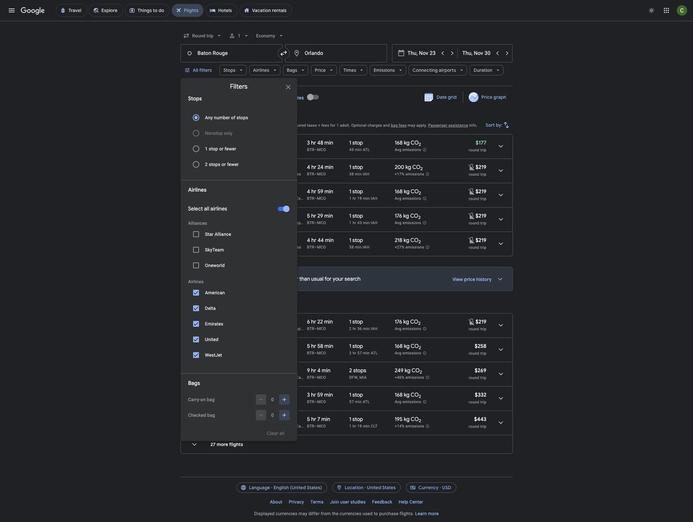 Task type: vqa. For each thing, say whether or not it's contained in the screenshot.
Star
yes



Task type: describe. For each thing, give the bounding box(es) containing it.
flights.
[[400, 511, 414, 516]]

mia
[[360, 375, 367, 380]]

$219 for 24
[[476, 164, 487, 171]]

min inside 6 hr 22 min btr – mco
[[324, 319, 333, 325]]

5 for 5 hr 58 min
[[307, 343, 310, 350]]

delta inside 4:00 pm – delta
[[211, 148, 220, 152]]

flight details. leaves baton rouge metropolitan airport at 4:00 pm on thursday, november 23 and arrives at orlando international airport at 8:48 pm on thursday, november 23. image
[[493, 138, 509, 154]]

passenger assistance button
[[429, 123, 469, 128]]

bags inside bags popup button
[[287, 67, 298, 73]]

min inside 4 hr 24 min btr – mco
[[325, 164, 334, 171]]

10:39 am
[[235, 164, 256, 171]]

min inside 3 hr 48 min btr – mco
[[325, 140, 334, 146]]

layover (1 of 1) is a 57 min layover at hartsfield-jackson atlanta international airport in atlanta. element
[[350, 399, 392, 405]]

stop inside option group
[[209, 146, 218, 151]]

emissions for 4 hr 44 min
[[406, 245, 425, 250]]

operated up 'airlines'
[[226, 196, 243, 201]]

co for 5 hr 58 min
[[411, 343, 419, 350]]

layover (1 of 1) is a 1 hr 43 min layover at george bush intercontinental airport in houston. element
[[350, 220, 392, 226]]

track prices
[[192, 95, 218, 101]]

studies
[[351, 499, 366, 505]]

date grid button
[[420, 91, 462, 103]]

– inside 5 hr 58 min btr – mco
[[315, 351, 317, 355]]

displayed
[[255, 511, 275, 516]]

about
[[270, 499, 283, 505]]

kg for 3 hr 59 min
[[404, 392, 410, 398]]

1 for 1 stop 38 min iah
[[350, 164, 352, 171]]

36
[[358, 327, 362, 331]]

round inside $269 round trip
[[469, 376, 480, 380]]

or for stops
[[222, 162, 226, 167]]

states)
[[307, 485, 322, 491]]

+27%
[[395, 245, 405, 250]]

atl for 3 hr 59 min
[[363, 400, 370, 404]]

apply.
[[417, 123, 428, 128]]

cheaper
[[279, 276, 298, 282]]

iah for 4 hr 59 min
[[371, 196, 378, 201]]

co for 4 hr 44 min
[[411, 237, 419, 244]]

1 and from the left
[[223, 123, 230, 128]]

co for 4 hr 59 min
[[411, 188, 419, 195]]

stop for 3 hr 48 min
[[353, 140, 363, 146]]

5 hr 7 min btr – mco
[[307, 416, 330, 429]]

2 inside stops option group
[[205, 162, 208, 167]]

mco for 4 hr 24 min
[[317, 172, 326, 176]]

hr inside 3 hr 59 min btr – mco
[[311, 392, 316, 398]]

departing for other
[[200, 301, 230, 309]]

hr inside "5 hr 7 min btr – mco"
[[312, 416, 316, 423]]

4 hr 59 min btr – mco
[[307, 188, 334, 201]]

stop for 5 hr 58 min
[[353, 343, 363, 350]]

express inside 9:15 am operated by commuteair dba united express 5 hr 29 min btr – mco
[[294, 221, 309, 225]]

2 round from the top
[[469, 172, 480, 177]]

airlines inside popup button
[[253, 67, 270, 73]]

find the best price region
[[181, 89, 513, 108]]

stops inside popup button
[[224, 67, 236, 73]]

airlines inside main content
[[260, 196, 274, 201]]

swap origin and destination. image
[[280, 49, 288, 57]]

by inside "7:42 am – 5:46 pm operated by envoy air as american eagle 9 hr 4 min btr – mco"
[[250, 375, 254, 380]]

200
[[395, 164, 405, 171]]

operated by mesa airlines dba united express
[[226, 196, 311, 201]]

– inside 3 hr 48 min btr – mco
[[315, 148, 317, 152]]

kg for 5 hr 29 min
[[404, 213, 409, 219]]

kg for 4 hr 59 min
[[404, 188, 410, 195]]

+17%
[[395, 172, 405, 177]]

min inside the 1 stop 2 hr 36 min iah
[[363, 327, 370, 331]]

Return text field
[[463, 45, 493, 62]]

price for price
[[315, 67, 326, 73]]

– inside 4 hr 24 min btr – mco
[[315, 172, 317, 176]]

round inside $332 round trip
[[469, 400, 480, 405]]

layover (1 of 2) is a 1 hr 2 min layover at dallas/fort worth international airport in dallas. layover (2 of 2) is a 2 hr 6 min layover at miami international airport in miami. element
[[350, 375, 392, 380]]

layover (1 of 1) is a 2 hr 57 min layover at hartsfield-jackson atlanta international airport in atlanta. element
[[350, 351, 392, 356]]

Departure time: 7:00 AM. text field
[[211, 416, 231, 423]]

history
[[477, 277, 492, 282]]

1 fees from the left
[[322, 123, 330, 128]]

co for 3 hr 48 min
[[411, 140, 419, 146]]

49
[[350, 148, 354, 152]]

219 us dollars text field for 176
[[476, 213, 487, 219]]

flight details. leaves baton rouge metropolitan airport at 6:00 am on thursday, november 23 and arrives at orlando international airport at 12:58 pm on thursday, november 23. image
[[493, 342, 509, 357]]

mco for 5 hr 58 min
[[317, 351, 326, 355]]

alliances
[[188, 221, 207, 226]]

cheaper than usual for your search
[[277, 276, 361, 282]]

checked
[[188, 413, 206, 418]]

Departure time: 5:15 AM. text field
[[211, 164, 229, 171]]

your
[[333, 276, 344, 282]]

2 this price for this flight doesn't include overhead bin access. if you need a carry-on bag, use the bags filter to update prices. image from the top
[[468, 212, 476, 220]]

mco for 3 hr 48 min
[[317, 148, 326, 152]]

1 vertical spatial more
[[428, 511, 439, 516]]

57 inside 1 stop 57 min atl
[[350, 400, 354, 404]]

airlines up select
[[188, 187, 207, 193]]

may inside main content
[[408, 123, 416, 128]]

Departure time: 6:00 AM. text field
[[211, 392, 231, 398]]

min inside 9:15 am operated by commuteair dba united express 5 hr 29 min btr – mco
[[325, 213, 333, 219]]

min inside 5 hr 58 min btr – mco
[[325, 343, 334, 350]]

195
[[395, 416, 403, 423]]

flight details. leaves baton rouge metropolitan airport at 12:10 pm on thursday, november 23 and arrives at orlando international airport at 5:54 pm on thursday, november 23. image
[[493, 236, 509, 252]]

2 inside the 1 stop 2 hr 36 min iah
[[350, 327, 352, 331]]

219 us dollars text field for 218
[[476, 237, 487, 244]]

258 US dollars text field
[[475, 343, 487, 350]]

hr inside 1 stop 1 hr 19 min clt
[[353, 424, 357, 429]]

6
[[307, 319, 310, 325]]

star alliance
[[205, 232, 231, 237]]

min inside "5 hr 7 min btr – mco"
[[322, 416, 330, 423]]

min inside 4 hr 44 min btr – mco
[[325, 237, 334, 244]]

by inside 9:15 am operated by commuteair dba united express 5 hr 29 min btr – mco
[[244, 221, 248, 225]]

avg for 3 hr 59 min
[[395, 400, 402, 404]]

duration button
[[470, 62, 504, 78]]

stops for 2 stops dfw , mia
[[354, 368, 367, 374]]

kg for 4 hr 24 min
[[406, 164, 412, 171]]

5 trip from the top
[[481, 245, 487, 250]]

flight details. leaves baton rouge metropolitan airport at 2:02 pm on thursday, november 23 and arrives at orlando international airport at 9:24 pm on thursday, november 23. image
[[493, 317, 509, 333]]

– inside 9:15 am operated by commuteair dba united express 5 hr 29 min btr – mco
[[315, 221, 317, 225]]

48
[[318, 140, 324, 146]]

convenience
[[231, 123, 254, 128]]

round inside $258 round trip
[[469, 351, 480, 356]]

7:00 am
[[211, 416, 231, 423]]

emissions for 3 hr 48 min
[[403, 148, 422, 152]]

total duration 4 hr 24 min. element
[[307, 164, 350, 172]]

dba inside 5:15 am – 10:39 am operated by skywest dba united express
[[265, 172, 273, 176]]

from
[[321, 511, 331, 516]]

min inside 1 stop 58 min iah
[[355, 245, 362, 250]]

2 for 4 hr 44 min
[[419, 239, 421, 245]]

168 for 4 hr 59 min
[[395, 188, 403, 195]]

terms
[[311, 499, 324, 505]]

operated down departure time: 2:02 pm. text field
[[226, 327, 243, 331]]

flight details. leaves baton rouge metropolitan airport at 7:25 am on thursday, november 23 and arrives at orlando international airport at 1:24 pm on thursday, november 23. image
[[493, 187, 509, 203]]

stop for 6 hr 22 min
[[353, 319, 363, 325]]

total duration 5 hr 7 min. element
[[307, 416, 350, 424]]

hr inside 4 hr 59 min btr – mco
[[312, 188, 317, 195]]

btr inside "7:42 am – 5:46 pm operated by envoy air as american eagle 9 hr 4 min btr – mco"
[[307, 375, 315, 380]]

29
[[318, 213, 323, 219]]

12:10 pm
[[211, 237, 231, 244]]

0 vertical spatial stops
[[237, 115, 248, 120]]

1 stop 1 hr 19 min iah
[[350, 188, 378, 201]]

1 horizontal spatial price
[[465, 277, 476, 282]]

user
[[341, 499, 350, 505]]

flight details. leaves baton rouge metropolitan airport at 9:15 am on thursday, november 23 and arrives at orlando international airport at 3:44 pm on thursday, november 23. image
[[493, 212, 509, 227]]

hr inside 4 hr 44 min btr – mco
[[312, 237, 317, 244]]

Arrival time: 10:59 AM. text field
[[237, 392, 258, 398]]

59 for 4
[[318, 188, 324, 195]]

hr inside 1 stop 1 hr 19 min iah
[[353, 196, 357, 201]]

1 stop flight. element for 4 hr 24 min
[[350, 164, 363, 172]]

flights for other departing flights
[[231, 301, 250, 309]]

– inside 4:00 pm – delta
[[232, 140, 235, 146]]

emissions button
[[370, 62, 406, 78]]

all filters
[[193, 67, 212, 73]]

5 hr 58 min btr – mco
[[307, 343, 334, 355]]

terms link
[[308, 497, 327, 507]]

min inside 1 stop 2 hr 57 min atl
[[363, 351, 370, 355]]

any for any dates
[[282, 95, 291, 101]]

1 currencies from the left
[[276, 511, 298, 516]]

united inside 9:15 am operated by commuteair dba united express 5 hr 29 min btr – mco
[[282, 221, 293, 225]]

date grid
[[437, 94, 457, 100]]

27 more flights image
[[187, 437, 202, 452]]

+14%
[[395, 424, 405, 429]]

Arrival time: 10:39 AM. text field
[[235, 164, 256, 171]]

1 for 1 stop 1 hr 19 min clt
[[350, 416, 352, 423]]

mco inside "7:42 am – 5:46 pm operated by envoy air as american eagle 9 hr 4 min btr – mco"
[[317, 375, 326, 380]]

9:15 am
[[211, 213, 229, 219]]

bag inside main content
[[391, 123, 398, 128]]

operated inside 9:15 am operated by commuteair dba united express 5 hr 29 min btr – mco
[[226, 221, 243, 225]]

american inside search field
[[205, 290, 225, 295]]

1 stop flight. element for 5 hr 7 min
[[350, 416, 363, 424]]

4 trip from the top
[[481, 221, 487, 226]]

$269 round trip
[[469, 368, 487, 380]]

iah for 5 hr 29 min
[[371, 221, 378, 225]]

1 stop flight. element for 3 hr 59 min
[[350, 392, 363, 399]]

fewer for 2 stops or fewer
[[227, 162, 239, 167]]

4 hr 44 min btr – mco
[[307, 237, 334, 250]]

443 US dollars text field
[[475, 416, 487, 423]]

this price for this flight doesn't include overhead bin access. if you need a carry-on bag, use the bags filter to update prices. image for 22
[[468, 318, 476, 326]]

main content containing best departing flights
[[181, 89, 513, 459]]

by inside 5:15 am – 10:39 am operated by skywest dba united express
[[244, 172, 248, 176]]

6 trip from the top
[[481, 327, 487, 331]]

0 for carry-on bag
[[271, 397, 274, 402]]

airlines
[[211, 206, 227, 212]]

loading results progress bar
[[0, 21, 694, 22]]

2 for 4 hr 59 min
[[419, 190, 422, 196]]

operated by envoy air as american eagle
[[232, 424, 307, 429]]

min inside 1 stop 1 hr 19 min clt
[[363, 424, 370, 429]]

express down total duration 4 hr 59 min. element
[[297, 196, 311, 201]]

only
[[224, 131, 233, 136]]

4 for 4 hr 44 min
[[307, 237, 310, 244]]

2 skywest from the top
[[249, 245, 264, 250]]

3 for 3 hr 48 min
[[307, 140, 310, 146]]

operated down departure time: 12:10 pm. text box
[[226, 245, 243, 250]]

218
[[395, 237, 403, 244]]

sort by: button
[[483, 117, 513, 133]]

168 kg co 2 for 3 hr 59 min
[[395, 392, 422, 399]]

btr for 4 hr 24 min
[[307, 172, 315, 176]]

this price for this flight doesn't include overhead bin access. if you need a carry-on bag, use the bags filter to update prices. image for 59
[[468, 188, 476, 195]]

emissions for 5 hr 7 min
[[406, 424, 425, 429]]

hr inside the 1 stop 2 hr 36 min iah
[[353, 327, 357, 331]]

0 horizontal spatial bags
[[188, 380, 200, 387]]

– left 5:46 pm text field
[[231, 368, 234, 374]]

round inside '$177 round trip'
[[469, 148, 480, 152]]

1 stop flight. element for 4 hr 59 min
[[350, 188, 363, 196]]

flights for 27 more flights
[[229, 442, 243, 447]]

oneworld
[[205, 263, 225, 268]]

trip inside $443 round trip
[[481, 424, 487, 429]]

united inside 5:15 am – 10:39 am operated by skywest dba united express
[[274, 172, 286, 176]]

btr for 3 hr 59 min
[[307, 400, 315, 404]]

by:
[[496, 122, 503, 128]]

commuteair inside 9:15 am operated by commuteair dba united express 5 hr 29 min btr – mco
[[249, 221, 272, 225]]

this price for this flight doesn't include overhead bin access. if you need a carry-on bag, use the bags filter to update prices. image for 218
[[468, 236, 476, 244]]

min inside 1 stop 1 hr 43 min iah
[[363, 221, 370, 225]]

all
[[193, 67, 198, 73]]

2 inside 1 stop 2 hr 57 min atl
[[350, 351, 352, 355]]

join
[[330, 499, 339, 505]]

2 for 9 hr 4 min
[[420, 370, 422, 375]]

1 stop 2 hr 57 min atl
[[350, 343, 378, 355]]

mco for 6 hr 22 min
[[317, 327, 326, 331]]

airlines button
[[249, 62, 281, 78]]

express left 4 hr 44 min btr – mco in the left of the page
[[287, 245, 301, 250]]

air inside "7:42 am – 5:46 pm operated by envoy air as american eagle 9 hr 4 min btr – mco"
[[267, 375, 272, 380]]

round inside $443 round trip
[[469, 424, 480, 429]]

united inside search field
[[205, 337, 219, 342]]

displayed currencies may differ from the currencies used to purchase flights. learn more
[[255, 511, 439, 516]]

59 for 3
[[318, 392, 323, 398]]

min inside 1 stop 49 min atl
[[355, 148, 362, 152]]

2 trip from the top
[[481, 172, 487, 177]]

mco inside 9:15 am operated by commuteair dba united express 5 hr 29 min btr – mco
[[317, 221, 326, 225]]

2 for 5 hr 29 min
[[419, 215, 421, 220]]

2 for 5 hr 7 min
[[419, 418, 422, 424]]

co for 3 hr 59 min
[[411, 392, 419, 398]]

layover (1 of 1) is a 1 hr 19 min layover at charlotte douglas international airport in charlotte. element
[[350, 424, 392, 429]]

stops button
[[220, 62, 247, 78]]

min inside 4 hr 59 min btr – mco
[[325, 188, 334, 195]]

on inside main content
[[207, 123, 212, 128]]

3 round trip from the top
[[469, 221, 487, 226]]

7:42 am – 5:46 pm operated by envoy air as american eagle 9 hr 4 min btr – mco
[[211, 368, 331, 380]]

1 for 1 stop 57 min atl
[[350, 392, 352, 398]]

layover (1 of 1) is a 49 min layover at hartsfield-jackson atlanta international airport in atlanta. element
[[350, 147, 392, 152]]

2 for 3 hr 59 min
[[419, 394, 422, 399]]

btr for 6 hr 22 min
[[307, 327, 315, 331]]

about link
[[267, 497, 286, 507]]

include
[[277, 123, 290, 128]]

total duration 4 hr 44 min. element
[[307, 237, 350, 245]]

learn
[[416, 511, 427, 516]]

ranked based on price and convenience
[[181, 123, 254, 128]]

help center
[[399, 499, 424, 505]]

(united
[[290, 485, 306, 491]]

5 inside 9:15 am operated by commuteair dba united express 5 hr 29 min btr – mco
[[307, 213, 310, 219]]

hr inside 1 stop 1 hr 43 min iah
[[353, 221, 357, 225]]

1 vertical spatial for
[[325, 276, 332, 282]]

layover (1 of 1) is a 38 min layover at george bush intercontinental airport in houston. element
[[350, 172, 392, 177]]

any for any number of stops
[[205, 115, 213, 120]]

total duration 5 hr 58 min. element
[[307, 343, 350, 351]]

bags button
[[283, 62, 309, 78]]

5:46 pm
[[235, 368, 254, 374]]

3 round from the top
[[469, 197, 480, 201]]

2 commuteair from the top
[[249, 327, 272, 331]]

176 for 5 hr 29 min
[[395, 213, 403, 219]]

0 vertical spatial for
[[331, 123, 336, 128]]

3 hr 59 min btr – mco
[[307, 392, 333, 404]]

united states
[[367, 485, 396, 491]]

min inside 1 stop 1 hr 19 min iah
[[363, 196, 370, 201]]

eagle inside "7:42 am – 5:46 pm operated by envoy air as american eagle 9 hr 4 min btr – mco"
[[297, 375, 307, 380]]

6 round from the top
[[469, 327, 480, 331]]

4 inside "7:42 am – 5:46 pm operated by envoy air as american eagle 9 hr 4 min btr – mco"
[[318, 368, 321, 374]]

1 button
[[226, 28, 252, 44]]

iah inside 1 stop 58 min iah
[[363, 245, 370, 250]]

emirates
[[205, 321, 224, 327]]

clt
[[371, 424, 378, 429]]

58 for stop
[[350, 245, 354, 250]]

states
[[383, 485, 396, 491]]

1 vertical spatial on
[[201, 397, 206, 402]]

168 for 3 hr 48 min
[[395, 140, 403, 146]]

than
[[300, 276, 310, 282]]

27 more flights
[[211, 442, 243, 447]]

btr inside 9:15 am operated by commuteair dba united express 5 hr 29 min btr – mco
[[307, 221, 315, 225]]

btr for 3 hr 48 min
[[307, 148, 315, 152]]

1 for 1
[[238, 33, 241, 38]]

help center link
[[396, 497, 427, 507]]

avg for 6 hr 22 min
[[395, 327, 402, 331]]

1 stop 58 min iah
[[350, 237, 370, 250]]

2 as from the top
[[273, 424, 277, 429]]

express down '6'
[[294, 327, 309, 331]]

– down total duration 9 hr 4 min. element
[[315, 375, 317, 380]]

hr inside 9:15 am operated by commuteair dba united express 5 hr 29 min btr – mco
[[312, 213, 316, 219]]

round trip for 44
[[469, 245, 487, 250]]

1 for 1 stop 2 hr 36 min iah
[[350, 319, 352, 325]]

price graph button
[[465, 91, 512, 103]]

hr inside 3 hr 48 min btr – mco
[[311, 140, 316, 146]]

$269
[[475, 368, 487, 374]]

7:42 am
[[211, 368, 230, 374]]

track
[[192, 95, 203, 101]]

date
[[437, 94, 447, 100]]



Task type: locate. For each thing, give the bounding box(es) containing it.
4 for 4 hr 59 min
[[307, 188, 310, 195]]

1 horizontal spatial 58
[[350, 245, 354, 250]]

1 horizontal spatial bags
[[287, 67, 298, 73]]

1 horizontal spatial and
[[384, 123, 390, 128]]

5 round from the top
[[469, 245, 480, 250]]

4 inside 4 hr 24 min btr – mco
[[307, 164, 310, 171]]

2 168 from the top
[[395, 188, 403, 195]]

trip down 269 us dollars text field at the bottom of the page
[[481, 376, 487, 380]]

1 stop 49 min atl
[[350, 140, 370, 152]]

total duration 9 hr 4 min. element
[[307, 368, 350, 375]]

4 round trip from the top
[[469, 245, 487, 250]]

– down total duration 6 hr 22 min. element at the bottom of the page
[[315, 327, 317, 331]]

9 btr from the top
[[307, 400, 315, 404]]

1 stop flight. element
[[350, 140, 363, 147], [350, 164, 363, 172], [350, 188, 363, 196], [350, 213, 363, 220], [350, 237, 363, 245], [350, 319, 363, 326], [350, 343, 363, 351], [350, 392, 363, 399], [350, 416, 363, 424]]

– down "total duration 3 hr 48 min." element on the top of the page
[[315, 148, 317, 152]]

more right learn
[[428, 511, 439, 516]]

5 btr from the top
[[307, 245, 315, 250]]

the
[[332, 511, 339, 516]]

0 vertical spatial departing
[[196, 113, 225, 121]]

168 kg co 2 up 249 kg co 2
[[395, 343, 422, 351]]

1 stop flight. element up 43
[[350, 213, 363, 220]]

iah inside 1 stop 38 min iah
[[363, 172, 370, 176]]

1 horizontal spatial fees
[[399, 123, 407, 128]]

0 horizontal spatial price
[[213, 123, 222, 128]]

assistance
[[449, 123, 469, 128]]

8 btr from the top
[[307, 375, 315, 380]]

– inside 4 hr 44 min btr – mco
[[315, 245, 317, 250]]

main menu image
[[8, 6, 16, 14]]

4 hr 24 min btr – mco
[[307, 164, 334, 176]]

22
[[318, 319, 323, 325]]

total duration 4 hr 59 min. element
[[307, 188, 350, 196]]

59 inside 3 hr 59 min btr – mco
[[318, 392, 323, 398]]

1 1 stop flight. element from the top
[[350, 140, 363, 147]]

stop inside 1 stop 58 min iah
[[353, 237, 363, 244]]

2 vertical spatial flights
[[229, 442, 243, 447]]

currencies down privacy "link"
[[276, 511, 298, 516]]

1 vertical spatial may
[[299, 511, 308, 516]]

trip inside $269 round trip
[[481, 376, 487, 380]]

main content
[[181, 89, 513, 459]]

mco down the total duration 5 hr 58 min. element
[[317, 351, 326, 355]]

mco inside 3 hr 48 min btr – mco
[[317, 148, 326, 152]]

iah up 1 stop 1 hr 43 min iah
[[371, 196, 378, 201]]

$219 for 22
[[476, 319, 487, 325]]

1 stop flight. element down 1 stop 57 min atl
[[350, 416, 363, 424]]

4 down 4 hr 24 min btr – mco
[[307, 188, 310, 195]]

4 btr from the top
[[307, 221, 315, 225]]

prices left include
[[265, 123, 276, 128]]

kg for 4 hr 44 min
[[404, 237, 410, 244]]

flights right 27
[[229, 442, 243, 447]]

trip left flight details. leaves baton rouge metropolitan airport at 9:15 am on thursday, november 23 and arrives at orlando international airport at 3:44 pm on thursday, november 23. image
[[481, 221, 487, 226]]

1 168 from the top
[[395, 140, 403, 146]]

emissions for 5 hr 58 min
[[403, 351, 422, 356]]

hr right '6'
[[311, 319, 316, 325]]

dates
[[292, 95, 304, 101]]

10 mco from the top
[[317, 424, 326, 429]]

dfw
[[350, 375, 358, 380]]

btr down total duration 4 hr 59 min. element
[[307, 196, 315, 201]]

2 stops dfw , mia
[[350, 368, 367, 380]]

0 vertical spatial 3
[[307, 140, 310, 146]]

4 for 4 hr 24 min
[[307, 164, 310, 171]]

– inside 3 hr 59 min btr – mco
[[315, 400, 317, 404]]

1 horizontal spatial 57
[[358, 351, 362, 355]]

1 vertical spatial fewer
[[227, 162, 239, 167]]

min right 36
[[363, 327, 370, 331]]

co inside 195 kg co 2
[[411, 416, 419, 423]]

taxes
[[307, 123, 317, 128]]

1 176 kg co 2 from the top
[[395, 213, 421, 220]]

1 as from the top
[[273, 375, 277, 380]]

kg inside 249 kg co 2
[[405, 368, 411, 374]]

mco for 4 hr 44 min
[[317, 245, 326, 250]]

0 vertical spatial 219 us dollars text field
[[476, 188, 487, 195]]

0 vertical spatial 57
[[358, 351, 362, 355]]

1 eagle from the top
[[297, 375, 307, 380]]

0 vertical spatial envoy
[[255, 375, 266, 380]]

price left the graph
[[482, 94, 493, 100]]

kg for 6 hr 22 min
[[404, 319, 409, 325]]

emissions for 5 hr 29 min
[[403, 221, 422, 225]]

None text field
[[285, 44, 387, 62]]

4 inside 4 hr 59 min btr – mco
[[307, 188, 310, 195]]

0 vertical spatial 176 kg co 2
[[395, 213, 421, 220]]

airlines up other
[[188, 279, 204, 284]]

1 vertical spatial 219 us dollars text field
[[476, 213, 487, 219]]

4 avg from the top
[[395, 327, 402, 331]]

mco down 24
[[317, 172, 326, 176]]

express
[[287, 172, 301, 176], [297, 196, 311, 201], [294, 221, 309, 225], [287, 245, 301, 250], [294, 327, 309, 331]]

round down '$443' text field
[[469, 424, 480, 429]]

7
[[318, 416, 321, 423]]

mco down total duration 4 hr 59 min. element
[[317, 196, 326, 201]]

0 vertical spatial skywest
[[249, 172, 264, 176]]

any inside stops option group
[[205, 115, 213, 120]]

close dialog image
[[284, 83, 292, 91]]

flight details. leaves baton rouge metropolitan airport at 7:00 am on thursday, november 23 and arrives at orlando international airport at 1:07 pm on thursday, november 23. image
[[493, 415, 509, 431]]

219 us dollars text field for 168
[[476, 188, 487, 195]]

price
[[213, 123, 222, 128], [465, 277, 476, 282]]

on right based in the top of the page
[[207, 123, 212, 128]]

for
[[331, 123, 336, 128], [325, 276, 332, 282]]

1 stop flight. element down 38
[[350, 188, 363, 196]]

0 vertical spatial air
[[267, 375, 272, 380]]

5 1 stop flight. element from the top
[[350, 237, 363, 245]]

privacy link
[[286, 497, 308, 507]]

3 5 from the top
[[307, 416, 310, 423]]

total duration 5 hr 29 min. element
[[307, 213, 350, 220]]

1 stop flight. element for 5 hr 29 min
[[350, 213, 363, 220]]

more inside main content
[[217, 442, 228, 447]]

1 vertical spatial envoy
[[255, 424, 266, 429]]

1 stop flight. element down 36
[[350, 343, 363, 351]]

57 up 1 stop 1 hr 19 min clt
[[350, 400, 354, 404]]

co inside 249 kg co 2
[[412, 368, 420, 374]]

1 5 from the top
[[307, 213, 310, 219]]

168 down bag fees button at the top
[[395, 140, 403, 146]]

0 vertical spatial bag
[[391, 123, 398, 128]]

as inside "7:42 am – 5:46 pm operated by envoy air as american eagle 9 hr 4 min btr – mco"
[[273, 375, 277, 380]]

stop inside 1 stop 49 min atl
[[353, 140, 363, 146]]

help
[[399, 499, 409, 505]]

btr inside 4 hr 59 min btr – mco
[[307, 196, 315, 201]]

hr left 36
[[353, 327, 357, 331]]

and down any number of stops
[[223, 123, 230, 128]]

layover (1 of 1) is a 1 hr 19 min layover at george bush intercontinental airport in houston. element
[[350, 196, 392, 201]]

3 btr from the top
[[307, 196, 315, 201]]

min up '2 stops flight.' element
[[363, 351, 370, 355]]

24
[[318, 164, 324, 171]]

min inside 3 hr 59 min btr – mco
[[325, 392, 333, 398]]

0 vertical spatial 59
[[318, 188, 324, 195]]

grid
[[448, 94, 457, 100]]

stop inside 1 stop 1 hr 19 min clt
[[353, 416, 363, 423]]

min
[[325, 140, 334, 146], [355, 148, 362, 152], [325, 164, 334, 171], [355, 172, 362, 176], [325, 188, 334, 195], [363, 196, 370, 201], [325, 213, 333, 219], [363, 221, 370, 225], [325, 237, 334, 244], [355, 245, 362, 250], [324, 319, 333, 325], [363, 327, 370, 331], [325, 343, 334, 350], [363, 351, 370, 355], [322, 368, 331, 374], [325, 392, 333, 398], [355, 400, 362, 404], [322, 416, 330, 423], [363, 424, 370, 429]]

emissions for 9 hr 4 min
[[406, 375, 425, 380]]

stops
[[224, 67, 236, 73], [188, 96, 202, 102]]

trip left flight details. leaves baton rouge metropolitan airport at 12:10 pm on thursday, november 23 and arrives at orlando international airport at 5:54 pm on thursday, november 23. icon
[[481, 245, 487, 250]]

1 horizontal spatial on
[[207, 123, 212, 128]]

1 avg from the top
[[395, 148, 402, 152]]

– inside 5:15 am – 10:39 am operated by skywest dba united express
[[230, 164, 234, 171]]

leaves baton rouge metropolitan airport at 7:42 am on thursday, november 23 and arrives at orlando international airport at 5:46 pm on thursday, november 23. element
[[211, 368, 254, 374]]

delta for 2 hr 57 min
[[211, 351, 220, 355]]

0 vertical spatial or
[[219, 146, 224, 151]]

2 5 from the top
[[307, 343, 310, 350]]

or for stop
[[219, 146, 224, 151]]

stop up layover (1 of 1) is a 1 hr 19 min layover at charlotte douglas international airport in charlotte. element
[[353, 416, 363, 423]]

by
[[244, 172, 248, 176], [244, 196, 248, 201], [244, 221, 248, 225], [244, 245, 248, 250], [244, 327, 248, 331], [250, 375, 254, 380], [250, 424, 254, 429]]

stops
[[237, 115, 248, 120], [209, 162, 221, 167], [354, 368, 367, 374]]

delta for united
[[205, 306, 216, 311]]

currently
[[228, 276, 250, 282]]

1 3 from the top
[[307, 140, 310, 146]]

Departure time: 2:02 PM. text field
[[211, 319, 230, 325]]

adult.
[[340, 123, 351, 128]]

flights for best departing flights
[[227, 113, 246, 121]]

1 stop flight. element down 43
[[350, 237, 363, 245]]

219 us dollars text field left flight details. leaves baton rouge metropolitan airport at 9:15 am on thursday, november 23 and arrives at orlando international airport at 3:44 pm on thursday, november 23. image
[[476, 213, 487, 219]]

1 horizontal spatial more
[[428, 511, 439, 516]]

this price for this flight doesn't include overhead bin access. if you need a carry-on bag, use the bags filter to update prices. image left flight details. leaves baton rouge metropolitan airport at 12:10 pm on thursday, november 23 and arrives at orlando international airport at 5:54 pm on thursday, november 23. icon
[[468, 236, 476, 244]]

total duration 3 hr 48 min. element
[[307, 140, 350, 147]]

0 vertical spatial as
[[273, 375, 277, 380]]

0 vertical spatial commuteair
[[249, 221, 272, 225]]

operated
[[226, 172, 243, 176], [226, 196, 243, 201], [226, 221, 243, 225], [226, 245, 243, 250], [226, 327, 243, 331], [232, 375, 248, 380], [232, 424, 248, 429]]

5 avg from the top
[[395, 351, 402, 356]]

flight details. leaves baton rouge metropolitan airport at 6:00 am on thursday, november 23 and arrives at orlando international airport at 10:59 am on thursday, november 23. image
[[493, 391, 509, 406]]

express inside 5:15 am – 10:39 am operated by skywest dba united express
[[287, 172, 301, 176]]

1 vertical spatial departing
[[200, 301, 230, 309]]

1 stop flight. element for 6 hr 22 min
[[350, 319, 363, 326]]

stop up 38
[[353, 164, 363, 171]]

operated inside "7:42 am – 5:46 pm operated by envoy air as american eagle 9 hr 4 min btr – mco"
[[232, 375, 248, 380]]

2 vertical spatial bag
[[207, 413, 215, 418]]

0 vertical spatial price
[[213, 123, 222, 128]]

2 avg emissions from the top
[[395, 196, 422, 201]]

select
[[188, 206, 203, 212]]

1 vertical spatial 176
[[395, 319, 403, 325]]

operated by commuteair dba united express
[[226, 327, 309, 331]]

btr inside 4 hr 24 min btr – mco
[[307, 172, 315, 176]]

1 vertical spatial 176 kg co 2
[[395, 319, 421, 326]]

0 vertical spatial 219 us dollars text field
[[476, 164, 487, 171]]

stops option group
[[188, 110, 290, 172]]

219 US dollars text field
[[476, 319, 487, 325]]

or
[[219, 146, 224, 151], [222, 162, 226, 167]]

44
[[318, 237, 324, 244]]

$219 for 59
[[476, 188, 487, 195]]

co inside 218 kg co 2
[[411, 237, 419, 244]]

$219
[[476, 164, 487, 171], [476, 188, 487, 195], [476, 213, 487, 219], [476, 237, 487, 244], [476, 319, 487, 325]]

1 stop 57 min atl
[[350, 392, 370, 404]]

btr for 5 hr 58 min
[[307, 351, 315, 355]]

168 for 5 hr 58 min
[[395, 343, 403, 350]]

4 168 kg co 2 from the top
[[395, 392, 422, 399]]

0 horizontal spatial stops
[[188, 96, 202, 102]]

1 vertical spatial 58
[[318, 343, 324, 350]]

1 envoy from the top
[[255, 375, 266, 380]]

1 inside 1 stop 38 min iah
[[350, 164, 352, 171]]

1 inside 1 stop 49 min atl
[[350, 140, 352, 146]]

none search field containing filters
[[181, 28, 513, 441]]

$219 left flight details. leaves baton rouge metropolitan airport at 9:15 am on thursday, november 23 and arrives at orlando international airport at 3:44 pm on thursday, november 23. image
[[476, 213, 487, 219]]

avg emissions for 3 hr 48 min
[[395, 148, 422, 152]]

1 vertical spatial 5
[[307, 343, 310, 350]]

6 avg from the top
[[395, 400, 402, 404]]

round trip left the flight details. leaves baton rouge metropolitan airport at 5:15 am on thursday, november 23 and arrives at orlando international airport at 10:39 am on thursday, november 23. image
[[469, 172, 487, 177]]

stop for 4 hr 44 min
[[353, 237, 363, 244]]

0 horizontal spatial 57
[[350, 400, 354, 404]]

2 air from the top
[[267, 424, 272, 429]]

nonstop only
[[205, 131, 233, 136]]

emissions for 6 hr 22 min
[[403, 327, 422, 331]]

round
[[469, 148, 480, 152], [469, 172, 480, 177], [469, 197, 480, 201], [469, 221, 480, 226], [469, 245, 480, 250], [469, 327, 480, 331], [469, 351, 480, 356], [469, 376, 480, 380], [469, 400, 480, 405], [469, 424, 480, 429]]

10 btr from the top
[[307, 424, 315, 429]]

249
[[395, 368, 404, 374]]

7 trip from the top
[[481, 351, 487, 356]]

stops down 1 stop or fewer on the top left
[[209, 162, 221, 167]]

as
[[273, 375, 277, 380], [273, 424, 277, 429]]

1 vertical spatial stops
[[209, 162, 221, 167]]

iah right 43
[[371, 221, 378, 225]]

flights
[[227, 113, 246, 121], [231, 301, 250, 309], [229, 442, 243, 447]]

hr inside 1 stop 2 hr 57 min atl
[[353, 351, 357, 355]]

0 vertical spatial 0
[[271, 397, 274, 402]]

0
[[271, 397, 274, 402], [271, 413, 274, 418]]

btr for 4 hr 44 min
[[307, 245, 315, 250]]

2 and from the left
[[384, 123, 390, 128]]

price inside popup button
[[315, 67, 326, 73]]

2 inside 2 stops dfw , mia
[[350, 368, 352, 374]]

58 down 6 hr 22 min btr – mco at left
[[318, 343, 324, 350]]

+46%
[[395, 375, 405, 380]]

0 horizontal spatial price
[[315, 67, 326, 73]]

0 vertical spatial any
[[282, 95, 291, 101]]

any down the close dialog image
[[282, 95, 291, 101]]

trip inside $332 round trip
[[481, 400, 487, 405]]

min down 4 hr 24 min btr – mco
[[325, 188, 334, 195]]

stop inside the 1 stop 2 hr 36 min iah
[[353, 319, 363, 325]]

1 19 from the top
[[358, 196, 362, 201]]

1 vertical spatial 0
[[271, 413, 274, 418]]

min up 1 stop 1 hr 43 min iah
[[363, 196, 370, 201]]

btr inside 3 hr 48 min btr – mco
[[307, 148, 315, 152]]

layover (1 of 1) is a 58 min layover at george bush intercontinental airport in houston. element
[[350, 245, 392, 250]]

177 US dollars text field
[[476, 140, 487, 146]]

min right 48
[[325, 140, 334, 146]]

kg for 5 hr 7 min
[[404, 416, 410, 423]]

hr inside 6 hr 22 min btr – mco
[[311, 319, 316, 325]]

1 trip from the top
[[481, 148, 487, 152]]

stop for 5 hr 29 min
[[353, 213, 363, 219]]

0 vertical spatial price
[[315, 67, 326, 73]]

59 up 7
[[318, 392, 323, 398]]

1 horizontal spatial stops
[[224, 67, 236, 73]]

168 kg co 2
[[395, 140, 422, 147], [395, 188, 422, 196], [395, 343, 422, 351], [395, 392, 422, 399]]

to
[[374, 511, 378, 516]]

269 US dollars text field
[[475, 368, 487, 374]]

stop for 5 hr 7 min
[[353, 416, 363, 423]]

flight details. leaves baton rouge metropolitan airport at 5:15 am on thursday, november 23 and arrives at orlando international airport at 10:39 am on thursday, november 23. image
[[493, 163, 509, 178]]

–
[[232, 140, 235, 146], [315, 148, 317, 152], [230, 164, 234, 171], [315, 172, 317, 176], [315, 196, 317, 201], [315, 221, 317, 225], [315, 245, 317, 250], [315, 327, 317, 331], [315, 351, 317, 355], [231, 368, 234, 374], [315, 375, 317, 380], [315, 400, 317, 404], [315, 424, 317, 429]]

1 219 us dollars text field from the top
[[476, 188, 487, 195]]

kg for 9 hr 4 min
[[405, 368, 411, 374]]

– inside 4 hr 59 min btr – mco
[[315, 196, 317, 201]]

min right 49 on the right of the page
[[355, 148, 362, 152]]

1 mco from the top
[[317, 148, 326, 152]]

min inside 1 stop 57 min atl
[[355, 400, 362, 404]]

6 avg emissions from the top
[[395, 400, 422, 404]]

this price for this flight doesn't include overhead bin access. if you need a carry-on bag, use the bags filter to update prices. image for 200
[[468, 163, 476, 171]]

hr inside 5 hr 58 min btr – mco
[[312, 343, 316, 350]]

0 horizontal spatial and
[[223, 123, 230, 128]]

4 mco from the top
[[317, 221, 326, 225]]

2 fees from the left
[[399, 123, 407, 128]]

or down 1 stop or fewer on the top left
[[222, 162, 226, 167]]

1 176 from the top
[[395, 213, 403, 219]]

176 kg co 2 for 6 hr 22 min
[[395, 319, 421, 326]]

7 1 stop flight. element from the top
[[350, 343, 363, 351]]

219 us dollars text field for 200
[[476, 164, 487, 171]]

stop inside 1 stop 1 hr 19 min iah
[[353, 188, 363, 195]]

trip
[[481, 148, 487, 152], [481, 172, 487, 177], [481, 197, 487, 201], [481, 221, 487, 226], [481, 245, 487, 250], [481, 327, 487, 331], [481, 351, 487, 356], [481, 376, 487, 380], [481, 400, 487, 405], [481, 424, 487, 429]]

1 vertical spatial price
[[465, 277, 476, 282]]

1 btr from the top
[[307, 148, 315, 152]]

58 inside 5 hr 58 min btr – mco
[[318, 343, 324, 350]]

co for 4 hr 24 min
[[413, 164, 421, 171]]

2 round trip from the top
[[469, 197, 487, 201]]

differ
[[309, 511, 320, 516]]

trip left the flight details. leaves baton rouge metropolitan airport at 5:15 am on thursday, november 23 and arrives at orlando international airport at 10:39 am on thursday, november 23. image
[[481, 172, 487, 177]]

skywest inside 5:15 am – 10:39 am operated by skywest dba united express
[[249, 172, 264, 176]]

2 vertical spatial this price for this flight doesn't include overhead bin access. if you need a carry-on bag, use the bags filter to update prices. image
[[468, 318, 476, 326]]

5 round trip from the top
[[469, 327, 487, 331]]

2 stops flight. element
[[350, 368, 367, 375]]

btr inside "5 hr 7 min btr – mco"
[[307, 424, 315, 429]]

None search field
[[181, 28, 513, 441]]

– inside 6 hr 22 min btr – mco
[[315, 327, 317, 331]]

envoy
[[255, 375, 266, 380], [255, 424, 266, 429]]

2 envoy from the top
[[255, 424, 266, 429]]

btr down 9 on the bottom left of page
[[307, 375, 315, 380]]

stop up 49 on the right of the page
[[353, 140, 363, 146]]

1 for 1 stop or fewer
[[205, 146, 208, 151]]

any number of stops
[[205, 115, 248, 120]]

2 $219 from the top
[[476, 188, 487, 195]]

kg inside 200 kg co 2
[[406, 164, 412, 171]]

2 176 kg co 2 from the top
[[395, 319, 421, 326]]

fewer for 1 stop or fewer
[[225, 146, 236, 151]]

2 vertical spatial atl
[[363, 400, 370, 404]]

3 trip from the top
[[481, 197, 487, 201]]

168 kg co 2 for 4 hr 59 min
[[395, 188, 422, 196]]

operated inside 5:15 am – 10:39 am operated by skywest dba united express
[[226, 172, 243, 176]]

$219 left flight details. leaves baton rouge metropolitan airport at 12:10 pm on thursday, november 23 and arrives at orlando international airport at 5:54 pm on thursday, november 23. icon
[[476, 237, 487, 244]]

2 1 stop flight. element from the top
[[350, 164, 363, 172]]

0 horizontal spatial on
[[201, 397, 206, 402]]

kg
[[404, 140, 410, 146], [406, 164, 412, 171], [404, 188, 410, 195], [404, 213, 409, 219], [404, 237, 410, 244], [404, 319, 409, 325], [404, 343, 410, 350], [405, 368, 411, 374], [404, 392, 410, 398], [404, 416, 410, 423]]

commuteair
[[249, 221, 272, 225], [249, 327, 272, 331]]

0 vertical spatial bags
[[287, 67, 298, 73]]

flights up convenience
[[227, 113, 246, 121]]

6 btr from the top
[[307, 327, 315, 331]]

1 vertical spatial any
[[205, 115, 213, 120]]

min up 1 stop 1 hr 19 min clt
[[355, 400, 362, 404]]

bag right carry-
[[207, 397, 215, 402]]

1 horizontal spatial may
[[408, 123, 416, 128]]

fees
[[322, 123, 330, 128], [399, 123, 407, 128]]

1 this price for this flight doesn't include overhead bin access. if you need a carry-on bag, use the bags filter to update prices. image from the top
[[468, 163, 476, 171]]

2 for 6 hr 22 min
[[419, 321, 421, 326]]

4:00 pm
[[211, 140, 231, 146]]

1 vertical spatial price
[[482, 94, 493, 100]]

$177 round trip
[[469, 140, 487, 152]]

mco inside 4 hr 59 min btr – mco
[[317, 196, 326, 201]]

prices left are
[[204, 276, 218, 282]]

1 vertical spatial eagle
[[297, 424, 307, 429]]

emissions for 4 hr 24 min
[[406, 172, 425, 177]]

1 vertical spatial 59
[[318, 392, 323, 398]]

3 $219 from the top
[[476, 213, 487, 219]]

3 168 from the top
[[395, 343, 403, 350]]

2 currencies from the left
[[340, 511, 362, 516]]

mco for 5 hr 7 min
[[317, 424, 326, 429]]

on up checked bag
[[201, 397, 206, 402]]

layover (1 of 1) is a 2 hr 36 min layover at george bush intercontinental airport in houston. element
[[350, 326, 392, 331]]

4 avg emissions from the top
[[395, 327, 422, 331]]

1 vertical spatial stops
[[188, 96, 202, 102]]

hr right 9 on the bottom left of page
[[311, 368, 316, 374]]

38
[[350, 172, 354, 176]]

avg for 5 hr 29 min
[[395, 221, 402, 225]]

this price for this flight doesn't include overhead bin access. if you need a carry-on bag, use the bags filter to update prices. image down '$177 round trip'
[[468, 163, 476, 171]]

united
[[274, 172, 286, 176], [284, 196, 296, 201], [282, 221, 293, 225], [211, 245, 222, 250], [274, 245, 286, 250], [211, 327, 222, 331], [282, 327, 293, 331], [205, 337, 219, 342], [367, 485, 382, 491]]

None field
[[181, 30, 225, 42], [254, 30, 287, 42], [181, 30, 225, 42], [254, 30, 287, 42]]

0 horizontal spatial prices
[[204, 276, 218, 282]]

1 for 1 stop 1 hr 43 min iah
[[350, 213, 352, 219]]

3 down 9 on the bottom left of page
[[307, 392, 310, 398]]

19 left clt
[[358, 424, 362, 429]]

3 mco from the top
[[317, 196, 326, 201]]

1 vertical spatial or
[[222, 162, 226, 167]]

1 vertical spatial this price for this flight doesn't include overhead bin access. if you need a carry-on bag, use the bags filter to update prices. image
[[468, 236, 476, 244]]

0 vertical spatial 19
[[358, 196, 362, 201]]

mco for 3 hr 59 min
[[317, 400, 326, 404]]

min inside 1 stop 38 min iah
[[355, 172, 362, 176]]

may left differ on the bottom of page
[[299, 511, 308, 516]]

2 horizontal spatial stops
[[354, 368, 367, 374]]

+
[[318, 123, 321, 128]]

1 stop flight. element for 3 hr 48 min
[[350, 140, 363, 147]]

0 horizontal spatial currencies
[[276, 511, 298, 516]]

iah inside 1 stop 1 hr 19 min iah
[[371, 196, 378, 201]]

are
[[220, 276, 227, 282]]

4 168 from the top
[[395, 392, 403, 398]]

168 down +17%
[[395, 188, 403, 195]]

1 inside 1 stop 58 min iah
[[350, 237, 352, 244]]

2 this price for this flight doesn't include overhead bin access. if you need a carry-on bag, use the bags filter to update prices. image from the top
[[468, 236, 476, 244]]

avg for 5 hr 58 min
[[395, 351, 402, 356]]

$258 round trip
[[469, 343, 487, 356]]

$443 round trip
[[469, 416, 487, 429]]

0 vertical spatial eagle
[[297, 375, 307, 380]]

min right 7
[[322, 416, 330, 423]]

hr inside "7:42 am – 5:46 pm operated by envoy air as american eagle 9 hr 4 min btr – mco"
[[311, 368, 316, 374]]

1 vertical spatial 57
[[350, 400, 354, 404]]

this price for this flight doesn't include overhead bin access. if you need a carry-on bag, use the bags filter to update prices. image left flight details. leaves baton rouge metropolitan airport at 9:15 am on thursday, november 23 and arrives at orlando international airport at 3:44 pm on thursday, november 23. image
[[468, 212, 476, 220]]

$219 for 44
[[476, 237, 487, 244]]

any up ranked based on price and convenience
[[205, 115, 213, 120]]

0 vertical spatial atl
[[363, 148, 370, 152]]

1 for 1 stop 58 min iah
[[350, 237, 352, 244]]

price inside button
[[482, 94, 493, 100]]

1 horizontal spatial prices
[[265, 123, 276, 128]]

19 inside 1 stop 1 hr 19 min clt
[[358, 424, 362, 429]]

prices
[[205, 95, 218, 101]]

9
[[307, 368, 310, 374]]

5 avg emissions from the top
[[395, 351, 422, 356]]

6 hr 22 min btr – mco
[[307, 319, 333, 331]]

7 round from the top
[[469, 351, 480, 356]]

8 round from the top
[[469, 376, 480, 380]]

2 avg from the top
[[395, 196, 402, 201]]

4 right 9 on the bottom left of page
[[318, 368, 321, 374]]

0 horizontal spatial may
[[299, 511, 308, 516]]

min right 24
[[325, 164, 334, 171]]

3 this price for this flight doesn't include overhead bin access. if you need a carry-on bag, use the bags filter to update prices. image from the top
[[468, 318, 476, 326]]

total duration 6 hr 22 min. element
[[307, 319, 350, 326]]

departing for best
[[196, 113, 225, 121]]

avg emissions for 3 hr 59 min
[[395, 400, 422, 404]]

168 kg co 2 down +46% emissions
[[395, 392, 422, 399]]

view price history image
[[493, 271, 508, 287]]

other departing flights
[[181, 301, 250, 309]]

this price for this flight doesn't include overhead bin access. if you need a carry-on bag, use the bags filter to update prices. image
[[468, 163, 476, 171], [468, 236, 476, 244]]

1 vertical spatial bags
[[188, 380, 200, 387]]

nonstop
[[205, 131, 223, 136]]

10 trip from the top
[[481, 424, 487, 429]]

stop up layover (1 of 1) is a 2 hr 57 min layover at hartsfield-jackson atlanta international airport in atlanta. element
[[353, 343, 363, 350]]

dba
[[265, 172, 273, 176], [275, 196, 283, 201], [273, 221, 280, 225], [265, 245, 273, 250], [273, 327, 280, 331]]

1 stop flight. element for 5 hr 58 min
[[350, 343, 363, 351]]

9 round from the top
[[469, 400, 480, 405]]

operated up '27 more flights'
[[232, 424, 248, 429]]

168 kg co 2 for 3 hr 48 min
[[395, 140, 422, 147]]

3 hr 48 min btr – mco
[[307, 140, 334, 152]]

0 horizontal spatial stops
[[209, 162, 221, 167]]

1 0 from the top
[[271, 397, 274, 402]]

stops inside 2 stops dfw , mia
[[354, 368, 367, 374]]

4 1 stop flight. element from the top
[[350, 213, 363, 220]]

0 horizontal spatial any
[[205, 115, 213, 120]]

$219 left flight details. leaves baton rouge metropolitan airport at 2:02 pm on thursday, november 23 and arrives at orlando international airport at 9:24 pm on thursday, november 23. icon
[[476, 319, 487, 325]]

1 vertical spatial this price for this flight doesn't include overhead bin access. if you need a carry-on bag, use the bags filter to update prices. image
[[468, 212, 476, 220]]

219 us dollars text field left the flight details. leaves baton rouge metropolitan airport at 5:15 am on thursday, november 23 and arrives at orlando international airport at 10:39 am on thursday, november 23. image
[[476, 164, 487, 171]]

– down total duration 5 hr 29 min. element
[[315, 221, 317, 225]]

2 btr from the top
[[307, 172, 315, 176]]

fewer
[[225, 146, 236, 151], [227, 162, 239, 167]]

american inside "7:42 am – 5:46 pm operated by envoy air as american eagle 9 hr 4 min btr – mco"
[[278, 375, 296, 380]]

eagle
[[297, 375, 307, 380], [297, 424, 307, 429]]

1 vertical spatial as
[[273, 424, 277, 429]]

btr down '6'
[[307, 327, 315, 331]]

0 vertical spatial 5
[[307, 213, 310, 219]]

round trip down 219 us dollars text box
[[469, 327, 487, 331]]

feedback
[[373, 499, 393, 505]]

2 219 us dollars text field from the top
[[476, 237, 487, 244]]

operated by skywest dba united express
[[226, 245, 301, 250]]

atl up 1 stop 1 hr 19 min clt
[[363, 400, 370, 404]]

1 for 1 stop 49 min atl
[[350, 140, 352, 146]]

stop for 4 hr 59 min
[[353, 188, 363, 195]]

change appearance image
[[644, 3, 660, 18]]

avg emissions for 4 hr 59 min
[[395, 196, 422, 201]]

avg up 195 on the right bottom of page
[[395, 400, 402, 404]]

1 vertical spatial commuteair
[[249, 327, 272, 331]]

0 vertical spatial 58
[[350, 245, 354, 250]]

5 $219 from the top
[[476, 319, 487, 325]]

1 round from the top
[[469, 148, 480, 152]]

 image
[[224, 245, 225, 250]]

6 mco from the top
[[317, 327, 326, 331]]

total duration 3 hr 59 min. element
[[307, 392, 350, 399]]

mco for 4 hr 59 min
[[317, 196, 326, 201]]

american
[[205, 290, 225, 295], [278, 375, 296, 380], [211, 424, 228, 429], [278, 424, 296, 429]]

round left the flight details. leaves baton rouge metropolitan airport at 5:15 am on thursday, november 23 and arrives at orlando international airport at 10:39 am on thursday, november 23. image
[[469, 172, 480, 177]]

leaves baton rouge metropolitan airport at 5:15 am on thursday, november 23 and arrives at orlando international airport at 10:39 am on thursday, november 23. element
[[211, 164, 256, 171]]

1 skywest from the top
[[249, 172, 264, 176]]

filters
[[199, 67, 212, 73]]

round trip left flight details. leaves baton rouge metropolitan airport at 9:15 am on thursday, november 23 and arrives at orlando international airport at 3:44 pm on thursday, november 23. image
[[469, 221, 487, 226]]

times button
[[340, 62, 368, 78]]

trip inside $258 round trip
[[481, 351, 487, 356]]

3 avg emissions from the top
[[395, 221, 422, 225]]

1
[[238, 33, 241, 38], [337, 123, 339, 128], [350, 140, 352, 146], [205, 146, 208, 151], [350, 164, 352, 171], [350, 188, 352, 195], [350, 196, 352, 201], [350, 213, 352, 219], [350, 221, 352, 225], [350, 237, 352, 244], [350, 319, 352, 325], [350, 343, 352, 350], [350, 392, 352, 398], [350, 416, 352, 423], [350, 424, 352, 429]]

btr for 5 hr 7 min
[[307, 424, 315, 429]]

leaves baton rouge metropolitan airport at 6:00 am on thursday, november 23 and arrives at orlando international airport at 10:59 am on thursday, november 23. element
[[211, 392, 258, 398]]

1 inside 1 stop 57 min atl
[[350, 392, 352, 398]]

prices for prices include required taxes + fees for 1 adult. optional charges and bag fees may apply. passenger assistance
[[265, 123, 276, 128]]

219 us dollars text field left the flight details. leaves baton rouge metropolitan airport at 7:25 am on thursday, november 23 and arrives at orlando international airport at 1:24 pm on thursday, november 23. icon
[[476, 188, 487, 195]]

4:00 pm – delta
[[211, 140, 236, 152]]

kg for 5 hr 58 min
[[404, 343, 410, 350]]

avg up 218
[[395, 221, 402, 225]]

stop for 4 hr 24 min
[[353, 164, 363, 171]]

7 mco from the top
[[317, 351, 326, 355]]

filters
[[230, 83, 248, 91]]

round trip left the flight details. leaves baton rouge metropolitan airport at 7:25 am on thursday, november 23 and arrives at orlando international airport at 1:24 pm on thursday, november 23. icon
[[469, 197, 487, 201]]

1 vertical spatial bag
[[207, 397, 215, 402]]

4 $219 from the top
[[476, 237, 487, 244]]

operated down "leaves baton rouge metropolitan airport at 5:15 am on thursday, november 23 and arrives at orlando international airport at 10:39 am on thursday, november 23." 'element'
[[226, 172, 243, 176]]

2 3 from the top
[[307, 392, 310, 398]]

all
[[204, 206, 209, 212]]

1 vertical spatial skywest
[[249, 245, 264, 250]]

delta for 57 min
[[211, 400, 220, 404]]

0 vertical spatial on
[[207, 123, 212, 128]]

None text field
[[181, 44, 283, 62]]

ranked
[[181, 123, 194, 128]]

5 left 7
[[307, 416, 310, 423]]

– down total duration 3 hr 59 min. element
[[315, 400, 317, 404]]

stop up layover (1 of 1) is a 57 min layover at hartsfield-jackson atlanta international airport in atlanta. element in the bottom of the page
[[353, 392, 363, 398]]

0 vertical spatial 176
[[395, 213, 403, 219]]

27
[[211, 442, 216, 447]]

3 for 3 hr 59 min
[[307, 392, 310, 398]]

envoy inside "7:42 am – 5:46 pm operated by envoy air as american eagle 9 hr 4 min btr – mco"
[[255, 375, 266, 380]]

1 vertical spatial prices
[[204, 276, 218, 282]]

2 inside 218 kg co 2
[[419, 239, 421, 245]]

0 vertical spatial this price for this flight doesn't include overhead bin access. if you need a carry-on bag, use the bags filter to update prices. image
[[468, 188, 476, 195]]

1 vertical spatial 219 us dollars text field
[[476, 237, 487, 244]]

$443
[[475, 416, 487, 423]]

2 for 4 hr 24 min
[[421, 166, 423, 172]]

kg for 3 hr 48 min
[[404, 140, 410, 146]]

176
[[395, 213, 403, 219], [395, 319, 403, 325]]

emissions for 4 hr 59 min
[[403, 196, 422, 201]]

0 vertical spatial more
[[217, 442, 228, 447]]

0 vertical spatial fewer
[[225, 146, 236, 151]]

0 vertical spatial flights
[[227, 113, 246, 121]]

219 US dollars text field
[[476, 164, 487, 171], [476, 213, 487, 219]]

min right 43
[[363, 221, 370, 225]]

min inside "7:42 am – 5:46 pm operated by envoy air as american eagle 9 hr 4 min btr – mco"
[[322, 368, 331, 374]]

3 avg from the top
[[395, 221, 402, 225]]

feedback link
[[369, 497, 396, 507]]

round trip for 24
[[469, 172, 487, 177]]

1 vertical spatial 19
[[358, 424, 362, 429]]

$219 left the flight details. leaves baton rouge metropolitan airport at 7:25 am on thursday, november 23 and arrives at orlando international airport at 1:24 pm on thursday, november 23. icon
[[476, 188, 487, 195]]

2 eagle from the top
[[297, 424, 307, 429]]

1 horizontal spatial price
[[482, 94, 493, 100]]

airlines
[[253, 67, 270, 73], [188, 187, 207, 193], [260, 196, 274, 201], [188, 279, 204, 284]]

176 kg co 2 for 5 hr 29 min
[[395, 213, 421, 220]]

co
[[411, 140, 419, 146], [413, 164, 421, 171], [411, 188, 419, 195], [411, 213, 419, 219], [411, 237, 419, 244], [411, 319, 419, 325], [411, 343, 419, 350], [412, 368, 420, 374], [411, 392, 419, 398], [411, 416, 419, 423]]

price for price graph
[[482, 94, 493, 100]]

1 inside 1 stop 2 hr 57 min atl
[[350, 343, 352, 350]]

332 US dollars text field
[[475, 392, 487, 398]]

1 vertical spatial air
[[267, 424, 272, 429]]

9 mco from the top
[[317, 400, 326, 404]]

1 $219 from the top
[[476, 164, 487, 171]]

9 trip from the top
[[481, 400, 487, 405]]

7 btr from the top
[[307, 351, 315, 355]]

1 219 us dollars text field from the top
[[476, 164, 487, 171]]

0 horizontal spatial 58
[[318, 343, 324, 350]]

btr inside 3 hr 59 min btr – mco
[[307, 400, 315, 404]]

trip inside '$177 round trip'
[[481, 148, 487, 152]]

4 round from the top
[[469, 221, 480, 226]]

Departure time: 12:10 PM. text field
[[211, 237, 231, 244]]

center
[[410, 499, 424, 505]]

1 horizontal spatial stops
[[237, 115, 248, 120]]

19 up 1 stop 1 hr 43 min iah
[[358, 196, 362, 201]]

hr up '2 stops flight.' element
[[353, 351, 357, 355]]

1 stop flight. element down , in the bottom right of the page
[[350, 392, 363, 399]]

airlines right "mesa"
[[260, 196, 274, 201]]

mco down total duration 3 hr 59 min. element
[[317, 400, 326, 404]]

219 US dollars text field
[[476, 188, 487, 195], [476, 237, 487, 244]]

57 inside 1 stop 2 hr 57 min atl
[[358, 351, 362, 355]]

8 1 stop flight. element from the top
[[350, 392, 363, 399]]

0 vertical spatial stops
[[224, 67, 236, 73]]

hr inside 4 hr 24 min btr – mco
[[312, 164, 317, 171]]

language
[[249, 485, 270, 491]]

1 round trip from the top
[[469, 172, 487, 177]]

Departure text field
[[408, 45, 438, 62]]

0 vertical spatial prices
[[265, 123, 276, 128]]

round trip left flight details. leaves baton rouge metropolitan airport at 12:10 pm on thursday, november 23 and arrives at orlando international airport at 5:54 pm on thursday, november 23. icon
[[469, 245, 487, 250]]

19 inside 1 stop 1 hr 19 min iah
[[358, 196, 362, 201]]

2 for 5 hr 58 min
[[419, 345, 422, 351]]

2 19 from the top
[[358, 424, 362, 429]]

2 vertical spatial stops
[[354, 368, 367, 374]]

avg emissions for 6 hr 22 min
[[395, 327, 422, 331]]

0 for checked bag
[[271, 413, 274, 418]]

this price for this flight doesn't include overhead bin access. if you need a carry-on bag, use the bags filter to update prices. image
[[468, 188, 476, 195], [468, 212, 476, 220], [468, 318, 476, 326]]

1 vertical spatial flights
[[231, 301, 250, 309]]

emissions for 3 hr 59 min
[[403, 400, 422, 404]]

2:02 pm
[[211, 319, 230, 325]]

1 avg emissions from the top
[[395, 148, 422, 152]]

8 mco from the top
[[317, 375, 326, 380]]

purchase
[[380, 511, 399, 516]]

btr for 4 hr 59 min
[[307, 196, 315, 201]]

dba inside 9:15 am operated by commuteair dba united express 5 hr 29 min btr – mco
[[273, 221, 280, 225]]

atl inside 1 stop 2 hr 57 min atl
[[371, 351, 378, 355]]

Departure time: 7:42 AM. text field
[[211, 368, 230, 374]]

43
[[358, 221, 362, 225]]

skywest down 10:39 am
[[249, 172, 264, 176]]

1 vertical spatial atl
[[371, 351, 378, 355]]

– inside "5 hr 7 min btr – mco"
[[315, 424, 317, 429]]

1 for 1 stop 2 hr 57 min atl
[[350, 343, 352, 350]]

Arrival time: 5:46 PM. text field
[[235, 368, 254, 374]]

flight details. leaves baton rouge metropolitan airport at 7:42 am on thursday, november 23 and arrives at orlando international airport at 5:46 pm on thursday, november 23. image
[[493, 366, 509, 382]]

1 vertical spatial 3
[[307, 392, 310, 398]]



